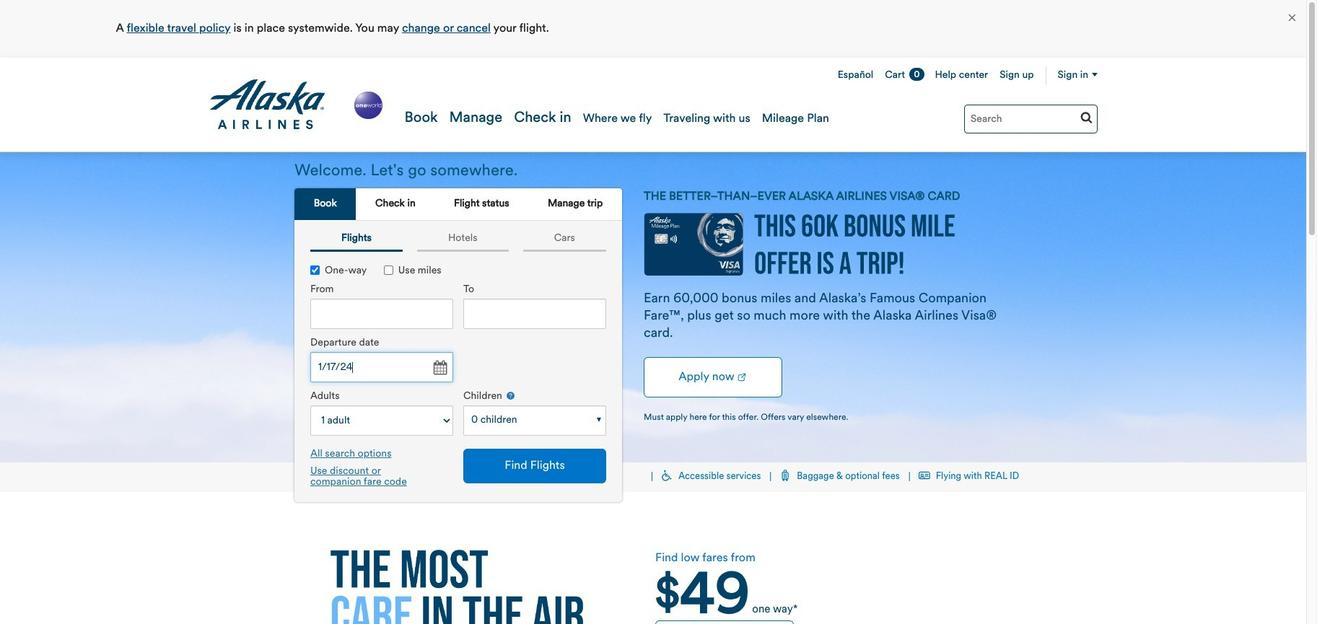 Task type: describe. For each thing, give the bounding box(es) containing it.
0 vertical spatial tab list
[[295, 188, 622, 221]]

Search text field
[[965, 105, 1098, 134]]

1 vertical spatial tab list
[[303, 228, 614, 252]]

this 60k bonus mile offer is a trip. element
[[0, 152, 1307, 463]]



Task type: vqa. For each thing, say whether or not it's contained in the screenshot.
Alaska Airlines Credit Card. IMAGE
yes



Task type: locate. For each thing, give the bounding box(es) containing it.
tab list
[[295, 188, 622, 221], [303, 228, 614, 252]]

the most care in the air starts here. element
[[295, 550, 620, 625]]

open datepicker image
[[430, 358, 450, 379]]

alaska airlines credit card. image
[[644, 213, 744, 284]]

search button image
[[1081, 111, 1093, 123]]

alaska airlines logo image
[[209, 79, 326, 130]]

None text field
[[311, 299, 454, 330], [311, 353, 454, 383], [311, 299, 454, 330], [311, 353, 454, 383]]

form
[[300, 249, 612, 494]]

None text field
[[464, 299, 607, 330]]

this 60k bonus mile offer is a trip. image
[[755, 214, 955, 274]]

oneworld logo image
[[352, 88, 385, 122]]

None checkbox
[[311, 266, 320, 275], [384, 266, 393, 275], [311, 266, 320, 275], [384, 266, 393, 275]]



